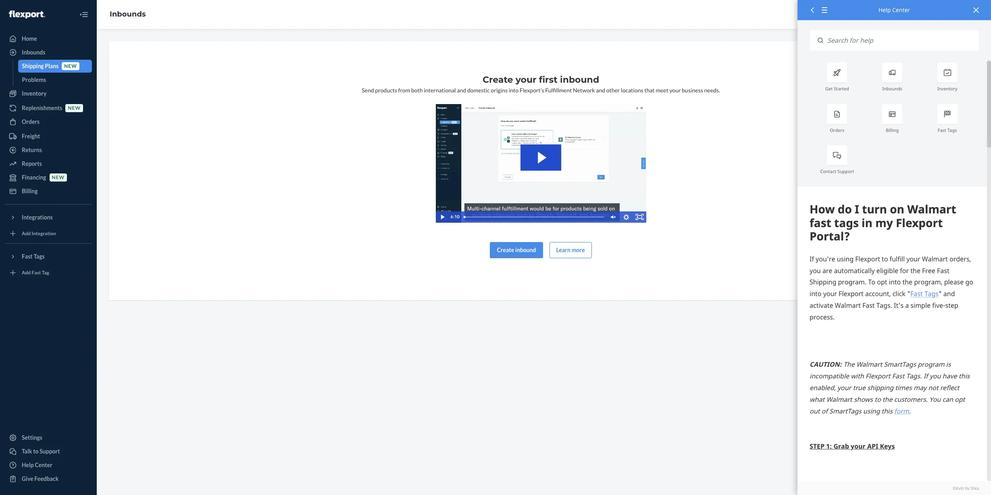 Task type: vqa. For each thing, say whether or not it's contained in the screenshot.
the rightmost "Fast"
no



Task type: locate. For each thing, give the bounding box(es) containing it.
help inside help center link
[[22, 462, 34, 468]]

add inside add integration link
[[22, 231, 31, 237]]

1 horizontal spatial support
[[838, 168, 855, 174]]

your right meet
[[670, 87, 681, 94]]

your up flexport's
[[516, 74, 537, 85]]

0 horizontal spatial your
[[516, 74, 537, 85]]

1 vertical spatial orders
[[831, 127, 845, 133]]

1 vertical spatial fast tags
[[22, 253, 45, 260]]

create inside button
[[497, 246, 515, 253]]

help center up the search 'search box'
[[879, 6, 911, 14]]

1 vertical spatial fast
[[22, 253, 33, 260]]

inbounds
[[110, 10, 146, 19], [22, 49, 45, 56], [883, 86, 903, 92]]

shipping plans
[[22, 63, 59, 69]]

new down reports link
[[52, 174, 65, 181]]

1 add from the top
[[22, 231, 31, 237]]

from
[[398, 87, 410, 94]]

center up the search 'search box'
[[893, 6, 911, 14]]

that
[[645, 87, 655, 94]]

support down settings link
[[40, 448, 60, 455]]

0 horizontal spatial orders
[[22, 118, 40, 125]]

create inbound
[[497, 246, 536, 253]]

give feedback button
[[5, 472, 92, 485]]

1 horizontal spatial billing
[[886, 127, 899, 133]]

add for add integration
[[22, 231, 31, 237]]

freight link
[[5, 130, 92, 143]]

help center down to
[[22, 462, 52, 468]]

1 vertical spatial support
[[40, 448, 60, 455]]

0 horizontal spatial help
[[22, 462, 34, 468]]

2 and from the left
[[596, 87, 606, 94]]

add left the tag
[[22, 270, 31, 276]]

elevio by dixa link
[[810, 485, 980, 491]]

2 vertical spatial fast
[[32, 270, 41, 276]]

0 horizontal spatial tags
[[34, 253, 45, 260]]

0 vertical spatial center
[[893, 6, 911, 14]]

1 horizontal spatial and
[[596, 87, 606, 94]]

new for financing
[[52, 174, 65, 181]]

video thumbnail image
[[436, 104, 647, 223], [436, 104, 647, 223]]

0 horizontal spatial inbound
[[516, 246, 536, 253]]

flexport logo image
[[9, 10, 45, 18]]

1 horizontal spatial inventory
[[938, 86, 958, 92]]

contact support
[[821, 168, 855, 174]]

inbound inside create your first inbound send products from both international and domestic origins into flexport's fulfillment network and other locations that meet your business needs.
[[560, 74, 600, 85]]

inbound
[[560, 74, 600, 85], [516, 246, 536, 253]]

tags
[[948, 127, 958, 133], [34, 253, 45, 260]]

fast
[[938, 127, 947, 133], [22, 253, 33, 260], [32, 270, 41, 276]]

1 vertical spatial help
[[22, 462, 34, 468]]

1 horizontal spatial fast tags
[[938, 127, 958, 133]]

reports
[[22, 160, 42, 167]]

locations
[[621, 87, 644, 94]]

add integration link
[[5, 227, 92, 240]]

get
[[826, 86, 833, 92]]

support right contact
[[838, 168, 855, 174]]

help up the search 'search box'
[[879, 6, 891, 14]]

inbounds link
[[110, 10, 146, 19], [5, 46, 92, 59]]

new
[[64, 63, 77, 69], [68, 105, 81, 111], [52, 174, 65, 181]]

orders
[[22, 118, 40, 125], [831, 127, 845, 133]]

new for replenishments
[[68, 105, 81, 111]]

problems link
[[18, 73, 92, 86]]

1 vertical spatial new
[[68, 105, 81, 111]]

1 vertical spatial inbounds
[[22, 49, 45, 56]]

1 vertical spatial tags
[[34, 253, 45, 260]]

create
[[483, 74, 513, 85], [497, 246, 515, 253]]

settings
[[22, 434, 42, 441]]

help up give
[[22, 462, 34, 468]]

billing
[[886, 127, 899, 133], [22, 188, 38, 194]]

1 horizontal spatial your
[[670, 87, 681, 94]]

fast tags
[[938, 127, 958, 133], [22, 253, 45, 260]]

new right plans
[[64, 63, 77, 69]]

and
[[457, 87, 466, 94], [596, 87, 606, 94]]

into
[[509, 87, 519, 94]]

shipping
[[22, 63, 44, 69]]

talk to support
[[22, 448, 60, 455]]

financing
[[22, 174, 46, 181]]

feedback
[[34, 475, 59, 482]]

2 vertical spatial inbounds
[[883, 86, 903, 92]]

0 vertical spatial tags
[[948, 127, 958, 133]]

1 horizontal spatial center
[[893, 6, 911, 14]]

started
[[834, 86, 850, 92]]

0 horizontal spatial and
[[457, 87, 466, 94]]

dixa
[[971, 485, 980, 491]]

elevio by dixa
[[954, 485, 980, 491]]

other
[[607, 87, 620, 94]]

2 horizontal spatial inbounds
[[883, 86, 903, 92]]

inbound left learn at right
[[516, 246, 536, 253]]

0 vertical spatial support
[[838, 168, 855, 174]]

contact
[[821, 168, 837, 174]]

1 vertical spatial billing
[[22, 188, 38, 194]]

inbound inside button
[[516, 246, 536, 253]]

0 vertical spatial inbounds link
[[110, 10, 146, 19]]

create inside create your first inbound send products from both international and domestic origins into flexport's fulfillment network and other locations that meet your business needs.
[[483, 74, 513, 85]]

first
[[539, 74, 558, 85]]

2 vertical spatial new
[[52, 174, 65, 181]]

0 horizontal spatial fast tags
[[22, 253, 45, 260]]

0 vertical spatial fast tags
[[938, 127, 958, 133]]

video element
[[436, 104, 647, 223]]

1 horizontal spatial help center
[[879, 6, 911, 14]]

billing link
[[5, 185, 92, 198]]

1 horizontal spatial inbound
[[560, 74, 600, 85]]

support
[[838, 168, 855, 174], [40, 448, 60, 455]]

2 add from the top
[[22, 270, 31, 276]]

center down talk to support
[[35, 462, 52, 468]]

by
[[966, 485, 970, 491]]

0 vertical spatial fast
[[938, 127, 947, 133]]

1 vertical spatial help center
[[22, 462, 52, 468]]

center inside help center link
[[35, 462, 52, 468]]

returns
[[22, 146, 42, 153]]

0 horizontal spatial inbounds link
[[5, 46, 92, 59]]

learn more
[[557, 246, 585, 253]]

0 vertical spatial inbound
[[560, 74, 600, 85]]

1 vertical spatial create
[[497, 246, 515, 253]]

your
[[516, 74, 537, 85], [670, 87, 681, 94]]

and left domestic
[[457, 87, 466, 94]]

inbound up network
[[560, 74, 600, 85]]

0 horizontal spatial center
[[35, 462, 52, 468]]

new up orders link
[[68, 105, 81, 111]]

integration
[[32, 231, 56, 237]]

add inside add fast tag link
[[22, 270, 31, 276]]

and left other
[[596, 87, 606, 94]]

help center
[[879, 6, 911, 14], [22, 462, 52, 468]]

0 vertical spatial help
[[879, 6, 891, 14]]

add integration
[[22, 231, 56, 237]]

help
[[879, 6, 891, 14], [22, 462, 34, 468]]

1 horizontal spatial inbounds
[[110, 10, 146, 19]]

add
[[22, 231, 31, 237], [22, 270, 31, 276]]

1 vertical spatial add
[[22, 270, 31, 276]]

0 horizontal spatial inventory
[[22, 90, 47, 97]]

center
[[893, 6, 911, 14], [35, 462, 52, 468]]

create for your
[[483, 74, 513, 85]]

1 vertical spatial inbound
[[516, 246, 536, 253]]

0 vertical spatial help center
[[879, 6, 911, 14]]

returns link
[[5, 144, 92, 157]]

add left integration at the top of page
[[22, 231, 31, 237]]

0 vertical spatial create
[[483, 74, 513, 85]]

0 vertical spatial your
[[516, 74, 537, 85]]

give feedback
[[22, 475, 59, 482]]

0 horizontal spatial support
[[40, 448, 60, 455]]

0 vertical spatial add
[[22, 231, 31, 237]]

1 vertical spatial inbounds link
[[5, 46, 92, 59]]

0 vertical spatial new
[[64, 63, 77, 69]]

international
[[424, 87, 456, 94]]

create your first inbound send products from both international and domestic origins into flexport's fulfillment network and other locations that meet your business needs.
[[362, 74, 721, 94]]

1 vertical spatial center
[[35, 462, 52, 468]]

inventory
[[938, 86, 958, 92], [22, 90, 47, 97]]



Task type: describe. For each thing, give the bounding box(es) containing it.
0 horizontal spatial inbounds
[[22, 49, 45, 56]]

replenishments
[[22, 105, 62, 111]]

both
[[411, 87, 423, 94]]

home link
[[5, 32, 92, 45]]

orders link
[[5, 115, 92, 128]]

integrations
[[22, 214, 53, 221]]

get started
[[826, 86, 850, 92]]

origins
[[491, 87, 508, 94]]

0 vertical spatial orders
[[22, 118, 40, 125]]

network
[[573, 87, 595, 94]]

fast tags button
[[5, 250, 92, 263]]

tags inside dropdown button
[[34, 253, 45, 260]]

1 horizontal spatial tags
[[948, 127, 958, 133]]

1 horizontal spatial inbounds link
[[110, 10, 146, 19]]

more
[[572, 246, 585, 253]]

settings link
[[5, 431, 92, 444]]

create for inbound
[[497, 246, 515, 253]]

needs.
[[705, 87, 721, 94]]

0 vertical spatial inbounds
[[110, 10, 146, 19]]

fast tags inside dropdown button
[[22, 253, 45, 260]]

elevio
[[954, 485, 965, 491]]

Search search field
[[824, 30, 980, 51]]

fast inside dropdown button
[[22, 253, 33, 260]]

products
[[375, 87, 397, 94]]

fulfillment
[[546, 87, 572, 94]]

add fast tag
[[22, 270, 49, 276]]

reports link
[[5, 157, 92, 170]]

flexport's
[[520, 87, 545, 94]]

0 horizontal spatial billing
[[22, 188, 38, 194]]

to
[[33, 448, 39, 455]]

new for shipping plans
[[64, 63, 77, 69]]

plans
[[45, 63, 59, 69]]

create inbound button
[[490, 242, 543, 258]]

domestic
[[468, 87, 490, 94]]

1 horizontal spatial orders
[[831, 127, 845, 133]]

add fast tag link
[[5, 266, 92, 279]]

give
[[22, 475, 33, 482]]

inventory link
[[5, 87, 92, 100]]

close navigation image
[[79, 10, 89, 19]]

learn more button
[[550, 242, 592, 258]]

talk to support button
[[5, 445, 92, 458]]

business
[[682, 87, 704, 94]]

learn
[[557, 246, 571, 253]]

integrations button
[[5, 211, 92, 224]]

send
[[362, 87, 374, 94]]

1 and from the left
[[457, 87, 466, 94]]

help center link
[[5, 459, 92, 472]]

tag
[[42, 270, 49, 276]]

problems
[[22, 76, 46, 83]]

meet
[[656, 87, 669, 94]]

freight
[[22, 133, 40, 140]]

1 vertical spatial your
[[670, 87, 681, 94]]

0 vertical spatial billing
[[886, 127, 899, 133]]

home
[[22, 35, 37, 42]]

add for add fast tag
[[22, 270, 31, 276]]

support inside button
[[40, 448, 60, 455]]

0 horizontal spatial help center
[[22, 462, 52, 468]]

talk
[[22, 448, 32, 455]]

1 horizontal spatial help
[[879, 6, 891, 14]]



